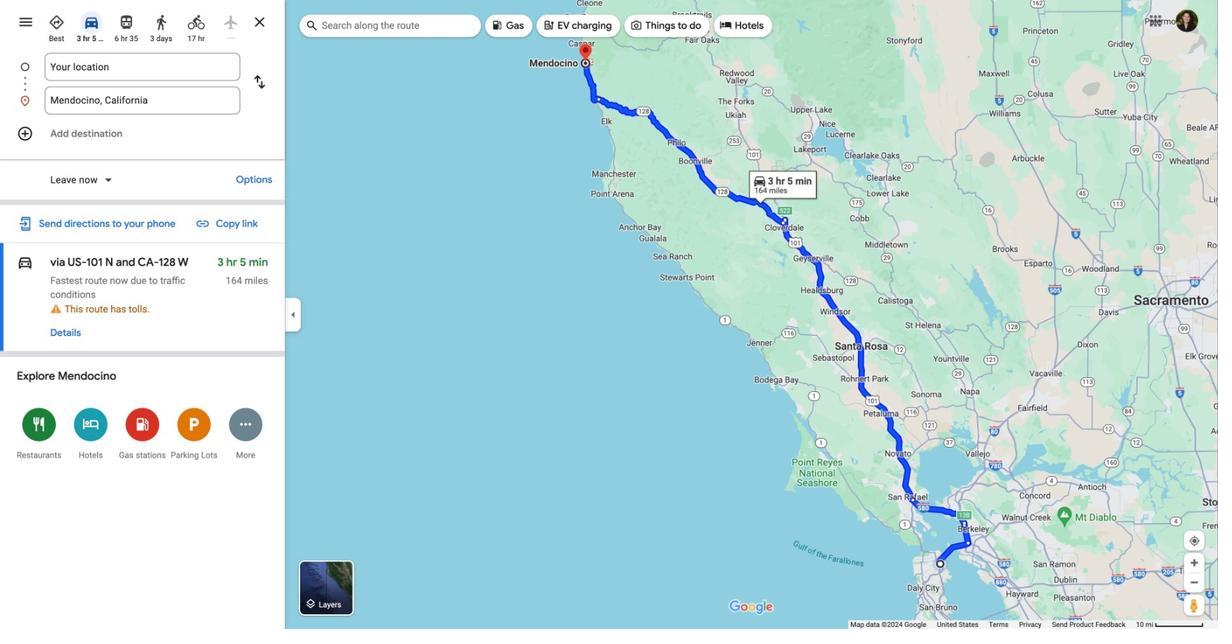 Task type: vqa. For each thing, say whether or not it's contained in the screenshot.
best travel modes option
yes



Task type: locate. For each thing, give the bounding box(es) containing it.
0 horizontal spatial driving image
[[17, 255, 34, 271]]

none field up destination mendocino, california field
[[50, 53, 235, 81]]

none radio walking
[[147, 8, 176, 44]]

1 horizontal spatial driving image
[[83, 14, 100, 31]]

list item down walking option
[[0, 53, 309, 98]]

None radio
[[42, 8, 71, 44], [77, 8, 106, 44], [147, 8, 176, 44], [77, 8, 106, 44]]

1 none field from the top
[[50, 53, 235, 81]]

0 horizontal spatial none radio
[[112, 8, 141, 44]]

Destination Mendocino, California field
[[50, 92, 235, 109]]

3 none radio from the left
[[216, 8, 246, 38]]

none field down 'starting point your location' field on the left top of page
[[50, 87, 235, 115]]

list item
[[0, 53, 309, 98], [0, 87, 285, 115]]

option
[[50, 173, 101, 187]]

2 horizontal spatial none radio
[[216, 8, 246, 38]]

flights image
[[223, 14, 240, 31]]

list item down 'starting point your location' field on the left top of page
[[0, 87, 285, 115]]

none radio left walking option
[[112, 8, 141, 44]]

2 none field from the top
[[50, 87, 235, 115]]

1 vertical spatial driving image
[[17, 255, 34, 271]]

option inside directions main content
[[50, 173, 101, 187]]

None field
[[50, 53, 235, 81], [50, 87, 235, 115]]

Starting point Your location field
[[50, 59, 235, 75]]

google account: lina lukyantseva  
(lina@adept.ai) image
[[1176, 10, 1199, 32]]

0 vertical spatial none field
[[50, 53, 235, 81]]

none field 'starting point your location'
[[50, 53, 235, 81]]

none radio right cycling icon on the left
[[216, 8, 246, 38]]

none field destination mendocino, california
[[50, 87, 235, 115]]

driving image
[[83, 14, 100, 31], [17, 255, 34, 271]]

zoom in image
[[1190, 559, 1200, 569]]

1 horizontal spatial none radio
[[182, 8, 211, 44]]

2 none radio from the left
[[182, 8, 211, 44]]

None radio
[[112, 8, 141, 44], [182, 8, 211, 44], [216, 8, 246, 38]]

1 none radio from the left
[[112, 8, 141, 44]]

list inside 'google maps' element
[[0, 53, 309, 115]]

1 vertical spatial none field
[[50, 87, 235, 115]]

2 list item from the top
[[0, 87, 285, 115]]

none radio right walking option
[[182, 8, 211, 44]]

driving image inside directions main content
[[17, 255, 34, 271]]

list
[[0, 53, 309, 115]]



Task type: describe. For each thing, give the bounding box(es) containing it.
collapse side panel image
[[286, 307, 301, 323]]

0 vertical spatial driving image
[[83, 14, 100, 31]]

none radio cycling
[[182, 8, 211, 44]]

google maps element
[[0, 0, 1219, 630]]

directions main content
[[0, 0, 285, 630]]

none radio transit
[[112, 8, 141, 44]]

zoom out image
[[1190, 578, 1200, 589]]

show street view coverage image
[[1185, 596, 1205, 616]]

walking image
[[153, 14, 170, 31]]

none radio 'best travel modes'
[[42, 8, 71, 44]]

warning tooltip
[[50, 305, 62, 315]]

show your location image
[[1189, 535, 1201, 548]]

1 list item from the top
[[0, 53, 309, 98]]

best travel modes image
[[48, 14, 65, 31]]

cycling image
[[188, 14, 205, 31]]

list item inside list
[[0, 87, 285, 115]]

transit image
[[118, 14, 135, 31]]

none radio flights
[[216, 8, 246, 38]]



